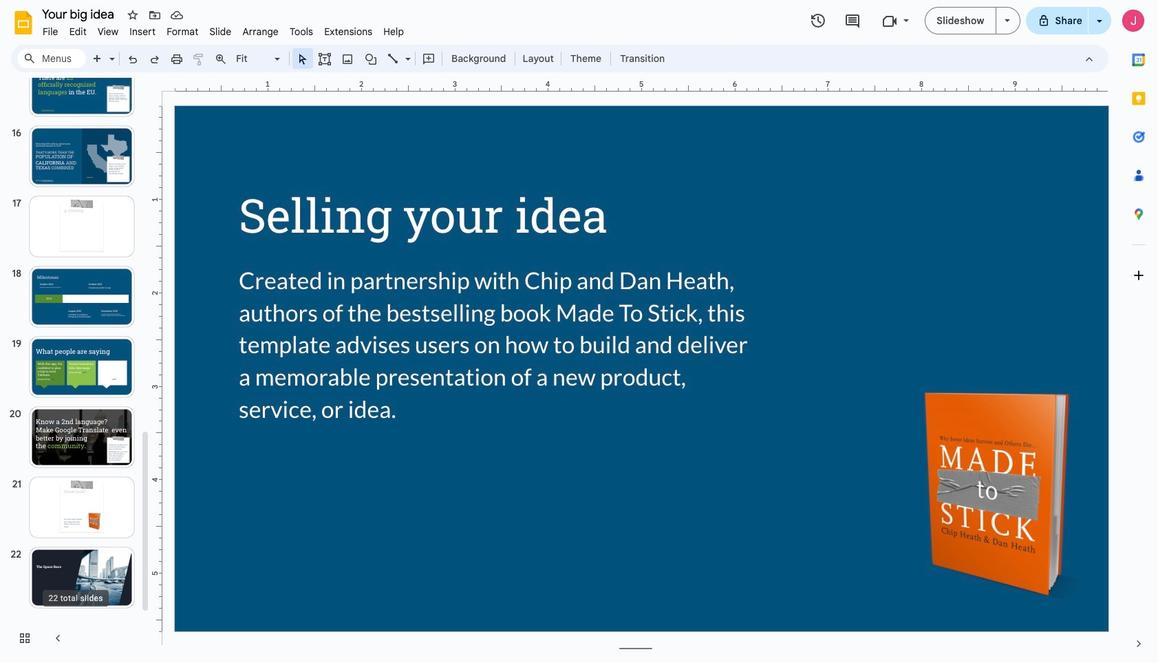 Task type: locate. For each thing, give the bounding box(es) containing it.
menu item up select (esc) image
[[284, 23, 319, 40]]

menu item up zoom image
[[204, 23, 237, 40]]

tab list
[[1120, 41, 1159, 625]]

menu item down document status: saved to drive. "icon"
[[161, 23, 204, 40]]

slides home image
[[11, 10, 36, 35]]

presentation options image
[[1005, 19, 1011, 22]]

line image
[[387, 52, 401, 66]]

zoom image
[[214, 52, 228, 66]]

menu item down the star icon
[[124, 23, 161, 40]]

menu bar inside menu bar banner
[[37, 18, 410, 41]]

6 menu item from the left
[[204, 23, 237, 40]]

star image
[[126, 8, 140, 22]]

application
[[0, 0, 1159, 663]]

menu item up menus field
[[37, 23, 64, 40]]

tab list inside menu bar banner
[[1120, 41, 1159, 625]]

text box image
[[318, 52, 332, 66]]

menu item
[[37, 23, 64, 40], [64, 23, 92, 40], [92, 23, 124, 40], [124, 23, 161, 40], [161, 23, 204, 40], [204, 23, 237, 40], [237, 23, 284, 40], [284, 23, 319, 40], [319, 23, 378, 40], [378, 23, 410, 40]]

move image
[[148, 8, 162, 22]]

menu item up zoom field
[[237, 23, 284, 40]]

1 menu item from the left
[[37, 23, 64, 40]]

menu bar
[[37, 18, 410, 41]]

menu item up the insert image
[[319, 23, 378, 40]]

redo (⌘y) image
[[148, 52, 162, 66]]

menu item down "rename" text field
[[64, 23, 92, 40]]

5 menu item from the left
[[161, 23, 204, 40]]

navigation
[[0, 0, 151, 663]]

menu item up select line image
[[378, 23, 410, 40]]

last edit was seconds ago image
[[811, 12, 827, 29]]

10 menu item from the left
[[378, 23, 410, 40]]

print (⌘p) image
[[170, 52, 184, 66]]

Rename text field
[[37, 6, 122, 22]]

document status: saved to drive. image
[[170, 8, 184, 22]]

quick sharing actions image
[[1098, 20, 1103, 41]]

select (esc) image
[[296, 52, 310, 66]]

Menus field
[[17, 49, 86, 68]]

menu item up new slide with layout icon
[[92, 23, 124, 40]]

3 menu item from the left
[[92, 23, 124, 40]]



Task type: vqa. For each thing, say whether or not it's contained in the screenshot.
Star Option
yes



Task type: describe. For each thing, give the bounding box(es) containing it.
2 menu item from the left
[[64, 23, 92, 40]]

show all comments image
[[845, 13, 861, 29]]

insert image image
[[340, 49, 356, 68]]

Zoom field
[[232, 49, 286, 69]]

menu bar banner
[[0, 0, 1159, 663]]

select line image
[[402, 50, 411, 54]]

4 menu item from the left
[[124, 23, 161, 40]]

8 menu item from the left
[[284, 23, 319, 40]]

hide the menus (ctrl+shift+f) image
[[1083, 52, 1097, 66]]

new slide (ctrl+m) image
[[91, 52, 105, 66]]

undo (⌘z) image
[[126, 52, 140, 66]]

Star checkbox
[[123, 6, 143, 25]]

Zoom text field
[[234, 49, 273, 68]]

9 menu item from the left
[[319, 23, 378, 40]]

new slide with layout image
[[106, 50, 115, 54]]

paint format image
[[192, 52, 206, 66]]

add comment (⌘+option+m) image
[[422, 52, 436, 66]]

7 menu item from the left
[[237, 23, 284, 40]]

share. private to only me. image
[[1038, 14, 1050, 27]]

main toolbar
[[85, 48, 672, 69]]

shape image
[[363, 49, 379, 68]]



